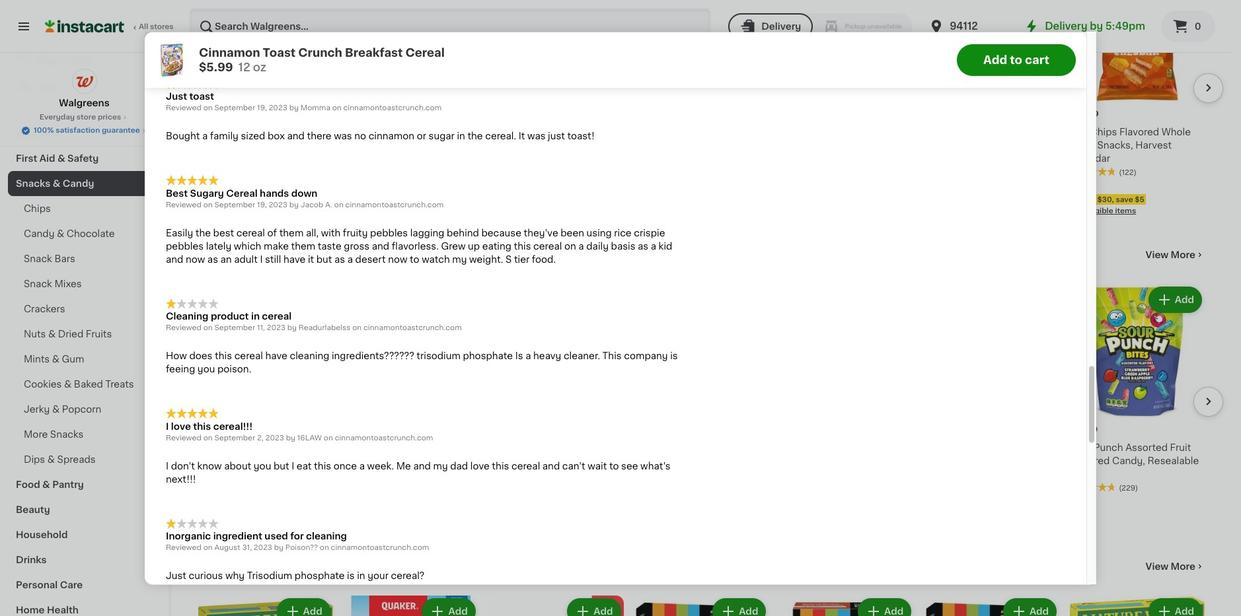Task type: locate. For each thing, give the bounding box(es) containing it.
cinnamontoastcrunch.com down seller
[[343, 105, 442, 112]]

this inside "i love this cereal!!! reviewed on september 2, 2023 by 16law on  cinnamontoastcrunch.com"
[[193, 422, 211, 432]]

1 vertical spatial love
[[470, 462, 490, 471]]

1 snacks, from the left
[[240, 141, 276, 150]]

view more for candy & chocolate
[[1146, 251, 1196, 260]]

crunchy right family
[[240, 128, 280, 137]]

1 horizontal spatial gluten-free
[[490, 95, 535, 103]]

cleaning
[[290, 352, 329, 361], [306, 532, 347, 542]]

1 vertical spatial my
[[433, 462, 448, 471]]

september inside best sugary cereal hands down reviewed on september 19, 2023 by jacob a. on  cinnamontoastcrunch.com
[[214, 202, 255, 209]]

by down down
[[289, 202, 299, 209]]

0 vertical spatial you
[[197, 365, 215, 375]]

2 vertical spatial chocolate
[[404, 444, 452, 453]]

candy & chocolate down the chips link
[[24, 229, 115, 239]]

5 up doritos at the top of page
[[351, 110, 360, 124]]

items for 4 49
[[1115, 208, 1136, 215]]

1 vertical spatial item carousel region
[[198, 279, 1223, 538]]

it right buy in the top of the page
[[58, 56, 65, 65]]

1 horizontal spatial size
[[344, 457, 363, 466]]

jerky & popcorn link
[[8, 397, 161, 422]]

1 size from the left
[[227, 457, 246, 466]]

1 2 from the left
[[206, 426, 215, 440]]

3 reviewed from the top
[[166, 325, 201, 332]]

spend $30, save $5 see eligible items
[[198, 196, 273, 215], [1070, 196, 1145, 215], [344, 199, 418, 218]]

but inside i don't know about you but i eat this once a week. me and my dad love this cereal and can't wait to see what's next!!!
[[274, 462, 289, 471]]

4 reviewed from the top
[[166, 435, 201, 442]]

milk inside reese's milk chocolate king size peanut butter cups candy
[[383, 444, 401, 453]]

flamin' down the 'momma'
[[279, 141, 312, 150]]

spend inside product group
[[1071, 196, 1096, 203]]

1 horizontal spatial but
[[316, 255, 332, 265]]

None search field
[[189, 8, 711, 45]]

0 horizontal spatial chocolate
[[67, 229, 115, 239]]

phosphate down poison??
[[295, 572, 345, 581]]

candy down best
[[198, 248, 247, 262]]

0 horizontal spatial now
[[186, 255, 205, 265]]

you inside i don't know about you but i eat this once a week. me and my dad love this cereal and can't wait to see what's next!!!
[[254, 462, 271, 471]]

1 vertical spatial in
[[251, 312, 260, 322]]

doritos flavored tortilla chips, nacho cheese
[[344, 128, 453, 150]]

1 horizontal spatial see
[[344, 210, 358, 218]]

see
[[621, 462, 638, 471]]

0 horizontal spatial love
[[171, 422, 191, 432]]

desert
[[355, 255, 386, 265]]

candy down the chips link
[[24, 229, 54, 239]]

product group containing 2
[[198, 284, 333, 492]]

rather
[[362, 35, 389, 45]]

1 horizontal spatial 2
[[351, 426, 360, 440]]

add for add to cart
[[983, 54, 1007, 65]]

2 horizontal spatial candy,
[[1112, 457, 1145, 466]]

family
[[210, 132, 238, 141]]

2023 inside best sugary cereal hands down reviewed on september 19, 2023 by jacob a. on  cinnamontoastcrunch.com
[[269, 202, 287, 209]]

first aid & safety link
[[8, 146, 161, 171]]

see for 99
[[344, 210, 358, 218]]

2 horizontal spatial bars
[[740, 457, 761, 466]]

1 view more from the top
[[1146, 251, 1196, 260]]

tier
[[514, 255, 530, 265]]

0 vertical spatial chocolate
[[67, 229, 115, 239]]

have down cleaning product in cereal reviewed on september 11, 2023 by readurlabelss on  cinnamontoastcrunch.com
[[265, 352, 287, 361]]

with
[[321, 229, 341, 238]]

1 vertical spatial but
[[274, 462, 289, 471]]

4 49
[[1078, 110, 1099, 124]]

1 horizontal spatial cheetos crunchy cheese flavored snacks, flamin' hot flavored
[[489, 128, 622, 163]]

100%
[[34, 127, 54, 134]]

add inside add to cart button
[[983, 54, 1007, 65]]

this
[[602, 352, 622, 361]]

item carousel region
[[198, 0, 1223, 226], [198, 279, 1223, 538]]

0 horizontal spatial see
[[198, 208, 213, 215]]

a inside i don't know about you but i eat this once a week. me and my dad love this cereal and can't wait to see what's next!!!
[[359, 462, 365, 471]]

baked
[[74, 380, 103, 389]]

1 horizontal spatial in
[[357, 572, 365, 581]]

2 september from the top
[[214, 202, 255, 209]]

2 view more from the top
[[1146, 563, 1196, 572]]

flamin' inside product group
[[569, 141, 602, 150]]

2 size from the left
[[344, 457, 363, 466]]

snacks & candy
[[16, 179, 94, 188]]

on left "august"
[[203, 545, 213, 552]]

2 view more link from the top
[[1146, 561, 1205, 574]]

as left an at left top
[[207, 255, 218, 265]]

1 just from the top
[[166, 92, 187, 102]]

home health link
[[8, 598, 161, 617]]

0 vertical spatial view
[[1146, 251, 1169, 260]]

1 horizontal spatial oz
[[253, 61, 266, 72]]

2 for reese's
[[351, 426, 360, 440]]

best inside item carousel region
[[348, 96, 362, 102]]

0 vertical spatial item carousel region
[[198, 0, 1223, 226]]

5 reviewed from the top
[[166, 545, 201, 552]]

1 cheetos crunchy cheese flavored snacks, flamin' hot flavored from the left
[[198, 128, 331, 163]]

because
[[481, 229, 521, 238]]

& for nuts & dried fruits link
[[48, 330, 56, 339]]

8
[[710, 457, 716, 466]]

$5 up "of"
[[263, 196, 273, 203]]

0 horizontal spatial it
[[264, 35, 271, 45]]

save for 4 49
[[1116, 196, 1133, 203]]

spend down 8.5 oz on the left top of page
[[200, 196, 224, 203]]

milk for chocolate,
[[675, 444, 694, 453]]

2 vertical spatial snack
[[198, 560, 244, 574]]

this inside "easily the best cereal of them all, with fruity pebbles lagging behind because they've been using rice crispie pebbles lately which make them taste gross and flavorless. grew up eating this cereal on a daily basis as a kid and now as an adult i still have it but as a desert now to watch my weight. s tier food."
[[514, 242, 531, 251]]

butter
[[400, 457, 429, 466]]

in up the 11,
[[251, 312, 260, 322]]

ingredients??????
[[332, 352, 414, 361]]

snacks, up the cheddar at the right top of the page
[[1097, 141, 1133, 150]]

view for snack bars
[[1146, 563, 1169, 572]]

cinnamontoastcrunch.com inside cleaning product in cereal reviewed on september 11, 2023 by readurlabelss on  cinnamontoastcrunch.com
[[363, 325, 462, 332]]

1 vertical spatial phosphate
[[295, 572, 345, 581]]

2 cheetos from the left
[[489, 128, 528, 137]]

candy & chocolate link down snacks & candy link
[[8, 221, 161, 247]]

0 horizontal spatial 2
[[206, 426, 215, 440]]

spend
[[200, 196, 224, 203], [1071, 196, 1096, 203], [345, 199, 369, 206]]

1 vertical spatial candy & chocolate
[[198, 248, 341, 262]]

now down flavorless. on the top of page
[[388, 255, 407, 265]]

just inside just toast reviewed on september 19, 2023 by momma on  cinnamontoastcrunch.com
[[166, 92, 187, 102]]

ingredient
[[213, 532, 262, 542]]

view more for snack bars
[[1146, 563, 1196, 572]]

more for candy & chocolate
[[1171, 251, 1196, 260]]

$ inside $ 5 99
[[346, 111, 351, 118]]

4 september from the top
[[214, 435, 255, 442]]

$5 up lagging
[[408, 199, 418, 206]]

best for best seller
[[348, 96, 362, 102]]

items
[[243, 208, 264, 215], [1115, 208, 1136, 215], [389, 210, 410, 218]]

2 item carousel region from the top
[[198, 279, 1223, 538]]

candy, down assorted
[[1112, 457, 1145, 466]]

$30, right a.
[[371, 199, 388, 206]]

2 horizontal spatial $5
[[1135, 196, 1145, 203]]

1 view from the top
[[1146, 251, 1169, 260]]

personal care link
[[8, 573, 161, 598]]

candy down peanut
[[344, 470, 374, 479]]

save
[[244, 196, 261, 203], [1116, 196, 1133, 203], [389, 199, 407, 206]]

& right food
[[42, 480, 50, 490]]

to inside button
[[1010, 54, 1022, 65]]

1 vertical spatial 99
[[361, 426, 371, 434]]

$ for doritos flavored tortilla chips, nacho cheese
[[346, 111, 351, 118]]

best for best dry cereal ever! it seems also to be a rather healthy way to start the day.
[[166, 35, 187, 45]]

add inside add button
[[1175, 296, 1194, 305]]

store
[[77, 114, 96, 121]]

& down the chips link
[[57, 229, 64, 239]]

1 horizontal spatial love
[[470, 462, 490, 471]]

on down sugary
[[203, 202, 213, 209]]

1 vertical spatial view more
[[1146, 563, 1196, 572]]

1 crunchy from the left
[[240, 128, 280, 137]]

flavored up harvest
[[1119, 128, 1159, 137]]

i left eat
[[292, 462, 294, 471]]

1 vertical spatial add
[[1175, 296, 1194, 305]]

spend $30, save $5 see eligible items up fruity
[[344, 199, 418, 218]]

candy, inside 'nerds candy, gummy clusters, rainbow'
[[525, 444, 558, 453]]

3 snacks, from the left
[[1097, 141, 1133, 150]]

0 horizontal spatial cheetos
[[198, 128, 238, 137]]

2 flamin' from the left
[[569, 141, 602, 150]]

as
[[638, 242, 648, 251], [207, 255, 218, 265], [334, 255, 345, 265]]

trisodium
[[247, 572, 292, 581]]

as down the crispie
[[638, 242, 648, 251]]

2023 inside just toast reviewed on september 19, 2023 by momma on  cinnamontoastcrunch.com
[[269, 105, 287, 112]]

1 horizontal spatial you
[[254, 462, 271, 471]]

1 horizontal spatial candy & chocolate
[[198, 248, 341, 262]]

2 horizontal spatial snacks,
[[1097, 141, 1133, 150]]

health
[[47, 606, 79, 615]]

1 horizontal spatial the
[[467, 132, 483, 141]]

2 now from the left
[[388, 255, 407, 265]]

cinnamon
[[369, 132, 414, 141]]

2023 right the 11,
[[267, 325, 285, 332]]

candy, down "i love this cereal!!! reviewed on september 2, 2023 by 16law on  cinnamontoastcrunch.com" at the left bottom of the page
[[275, 444, 308, 453]]

2 2 from the left
[[351, 426, 360, 440]]

$ inside $ 2 79
[[201, 426, 206, 434]]

1 horizontal spatial it
[[519, 132, 525, 141]]

0 vertical spatial love
[[171, 422, 191, 432]]

vegan
[[831, 95, 855, 103]]

cheetos
[[198, 128, 238, 137], [489, 128, 528, 137]]

1 hot from the left
[[314, 141, 331, 150]]

reese's milk chocolate king size peanut butter cups candy
[[344, 444, 475, 479]]

a inside 'how does this cereal have cleaning ingredients??????    trisodium phosphate is a heavy cleaner. this company is feeing you poison.'
[[526, 352, 531, 361]]

haribo gummi candy, share size
[[198, 444, 308, 466]]

69
[[216, 111, 226, 118]]

my
[[452, 255, 467, 265], [433, 462, 448, 471]]

make
[[264, 242, 289, 251]]

chocolate down all,
[[265, 248, 341, 262]]

1 horizontal spatial $30,
[[371, 199, 388, 206]]

on up ingredients??????
[[352, 325, 362, 332]]

candy & chocolate down "of"
[[198, 248, 341, 262]]

godiva milk chocolate, salted caramel, 8 mini bars
[[634, 444, 761, 466]]

$30, down the cheddar at the right top of the page
[[1097, 196, 1114, 203]]

dips
[[24, 455, 45, 465]]

2 horizontal spatial cheese
[[573, 128, 609, 137]]

see down sugary
[[198, 208, 213, 215]]

size down reese's
[[344, 457, 363, 466]]

2 horizontal spatial free
[[809, 95, 826, 103]]

milk up caramel,
[[675, 444, 694, 453]]

1 reviewed from the top
[[166, 105, 201, 112]]

1 milk from the left
[[383, 444, 401, 453]]

items up flavorless. on the top of page
[[389, 210, 410, 218]]

2 hot from the left
[[605, 141, 622, 150]]

weight.
[[469, 255, 503, 265]]

$5
[[263, 196, 273, 203], [1135, 196, 1145, 203], [408, 199, 418, 206]]

items down (122)
[[1115, 208, 1136, 215]]

you inside 'how does this cereal have cleaning ingredients??????    trisodium phosphate is a heavy cleaner. this company is feeing you poison.'
[[197, 365, 215, 375]]

1 horizontal spatial candy & chocolate link
[[198, 247, 341, 263]]

candy, inside 'sour punch assorted fruit flavored candy, resealable bag'
[[1112, 457, 1145, 466]]

my inside i don't know about you but i eat this once a week. me and my dad love this cereal and can't wait to see what's next!!!
[[433, 462, 448, 471]]

cleaning inside 'how does this cereal have cleaning ingredients??????    trisodium phosphate is a heavy cleaner. this company is feeing you poison.'
[[290, 352, 329, 361]]

easily
[[166, 229, 193, 238]]

curious
[[189, 572, 223, 581]]

items down hands
[[243, 208, 264, 215]]

0 vertical spatial best
[[166, 35, 187, 45]]

oz inside the cinnamon toast crunch breakfast cereal $5.99 12 oz
[[253, 61, 266, 72]]

0 horizontal spatial in
[[251, 312, 260, 322]]

dried
[[58, 330, 83, 339]]

september down product on the bottom left
[[214, 325, 255, 332]]

lists
[[37, 82, 60, 91]]

used
[[265, 532, 288, 542]]

2 horizontal spatial see
[[1070, 208, 1084, 215]]

best inside best sugary cereal hands down reviewed on september 19, 2023 by jacob a. on  cinnamontoastcrunch.com
[[166, 189, 188, 198]]

i
[[260, 255, 263, 265], [166, 422, 169, 432], [166, 462, 169, 471], [292, 462, 294, 471]]

cinnamontoastcrunch.com up lagging
[[345, 202, 444, 209]]

1 horizontal spatial eligible
[[360, 210, 387, 218]]

& inside 'link'
[[52, 405, 60, 414]]

0 horizontal spatial delivery
[[761, 22, 801, 31]]

1 vertical spatial snack
[[24, 280, 52, 289]]

5 left 69
[[206, 110, 215, 124]]

snacks, right family
[[240, 141, 276, 150]]

oz
[[253, 61, 266, 72], [212, 180, 221, 187]]

cheese down tortilla
[[408, 141, 444, 150]]

gum
[[62, 355, 84, 364]]

snacks
[[16, 179, 50, 188], [50, 430, 84, 439]]

cereal inside 'how does this cereal have cleaning ingredients??????    trisodium phosphate is a heavy cleaner. this company is feeing you poison.'
[[234, 352, 263, 361]]

eligible
[[214, 208, 242, 215], [1086, 208, 1113, 215], [360, 210, 387, 218]]

1 horizontal spatial flamin'
[[569, 141, 602, 150]]

cinnamontoastcrunch.com up peanut
[[335, 435, 433, 442]]

19,
[[257, 105, 267, 112], [257, 202, 267, 209]]

on down been
[[564, 242, 576, 251]]

0 vertical spatial 19,
[[257, 105, 267, 112]]

$ inside $ 5 69
[[201, 111, 206, 118]]

cereal up cinnamon
[[207, 35, 236, 45]]

gross
[[344, 242, 370, 251]]

2 vertical spatial best
[[166, 189, 188, 198]]

next!!!
[[166, 475, 196, 484]]

be
[[340, 35, 352, 45]]

by right the 11,
[[287, 325, 297, 332]]

& right aid
[[57, 154, 65, 163]]

0 vertical spatial cereal
[[405, 47, 445, 57]]

2 reviewed from the top
[[166, 202, 201, 209]]

& right jerky
[[52, 405, 60, 414]]

it inside "easily the best cereal of them all, with fruity pebbles lagging behind because they've been using rice crispie pebbles lately which make them taste gross and flavorless. grew up eating this cereal on a daily basis as a kid and now as an adult i still have it but as a desert now to watch my weight. s tier food."
[[308, 255, 314, 265]]

0 vertical spatial phosphate
[[463, 352, 513, 361]]

spend $30, save $5 see eligible items inside product group
[[1070, 196, 1145, 215]]

1 horizontal spatial cereal
[[405, 47, 445, 57]]

them right "of"
[[279, 229, 304, 238]]

sour punch assorted fruit flavored candy, resealable bag
[[1070, 444, 1199, 479]]

product group containing cheetos crunchy cheese flavored snacks, flamin' hot flavored
[[489, 0, 624, 217]]

0 vertical spatial view more link
[[1146, 249, 1205, 262]]

on inside "easily the best cereal of them all, with fruity pebbles lagging behind because they've been using rice crispie pebbles lately which make them taste gross and flavorless. grew up eating this cereal on a daily basis as a kid and now as an adult i still have it but as a desert now to watch my weight. s tier food."
[[564, 242, 576, 251]]

3 free from the left
[[809, 95, 826, 103]]

2 19, from the top
[[257, 202, 267, 209]]

i left $ 2 79
[[166, 422, 169, 432]]

fruits
[[86, 330, 112, 339]]

1 vertical spatial chocolate
[[265, 248, 341, 262]]

1 vertical spatial just
[[166, 572, 186, 581]]

king
[[454, 444, 475, 453]]

to inside i don't know about you but i eat this once a week. me and my dad love this cereal and can't wait to see what's next!!!
[[609, 462, 619, 471]]

cups
[[432, 457, 456, 466]]

0 horizontal spatial 5
[[206, 110, 215, 124]]

was left just
[[527, 132, 546, 141]]

1 gluten- from the left
[[200, 95, 228, 103]]

1 september from the top
[[214, 105, 255, 112]]

day.
[[504, 35, 524, 45]]

$
[[201, 111, 206, 118], [346, 111, 351, 118], [201, 426, 206, 434], [346, 426, 351, 434]]

flavored inside the doritos flavored tortilla chips, nacho cheese
[[380, 128, 420, 137]]

sugar
[[429, 132, 455, 141]]

2 just from the top
[[166, 572, 186, 581]]

19, inside best sugary cereal hands down reviewed on september 19, 2023 by jacob a. on  cinnamontoastcrunch.com
[[257, 202, 267, 209]]

why
[[225, 572, 245, 581]]

31,
[[242, 545, 252, 552]]

cleaning up poison??
[[306, 532, 347, 542]]

0 vertical spatial chips
[[1090, 128, 1117, 137]]

0 horizontal spatial is
[[347, 572, 355, 581]]

2 view from the top
[[1146, 563, 1169, 572]]

snack for the top the snack bars link
[[24, 254, 52, 264]]

snack up crackers
[[24, 280, 52, 289]]

cereal up the 11,
[[262, 312, 292, 322]]

19, up sized
[[257, 105, 267, 112]]

bars
[[54, 254, 75, 264], [740, 457, 761, 466], [247, 560, 280, 574]]

2 gluten-free from the left
[[490, 95, 535, 103]]

sun chips flavored whole grain snacks, harvest cheddar
[[1070, 128, 1191, 163]]

cheese right just
[[573, 128, 609, 137]]

it up toast
[[264, 35, 271, 45]]

best down stores
[[166, 35, 187, 45]]

in right sugar
[[457, 132, 465, 141]]

product group
[[198, 0, 333, 217], [344, 0, 478, 220], [489, 0, 624, 217], [634, 0, 769, 204], [779, 0, 914, 217], [925, 0, 1059, 217], [1070, 0, 1205, 217], [198, 284, 333, 492], [1070, 284, 1205, 505], [198, 596, 333, 617], [344, 596, 478, 617], [489, 596, 624, 617], [634, 596, 769, 617], [779, 596, 914, 617], [925, 596, 1059, 617], [1070, 596, 1205, 617]]

is inside 'how does this cereal have cleaning ingredients??????    trisodium phosphate is a heavy cleaner. this company is feeing you poison.'
[[670, 352, 678, 361]]

using
[[587, 229, 612, 238]]

0 horizontal spatial size
[[227, 457, 246, 466]]

chocolate
[[67, 229, 115, 239], [265, 248, 341, 262], [404, 444, 452, 453]]

2 milk from the left
[[675, 444, 694, 453]]

snacks, left toast!
[[531, 141, 567, 150]]

just
[[548, 132, 565, 141]]

eligible for 4 49
[[1086, 208, 1113, 215]]

delivery inside "button"
[[761, 22, 801, 31]]

just for just toast reviewed on september 19, 2023 by momma on  cinnamontoastcrunch.com
[[166, 92, 187, 102]]

1 horizontal spatial as
[[334, 255, 345, 265]]

1 flamin' from the left
[[279, 141, 312, 150]]

jerky
[[24, 405, 50, 414]]

on up haribo
[[203, 435, 213, 442]]

size inside reese's milk chocolate king size peanut butter cups candy
[[344, 457, 363, 466]]

0 horizontal spatial $30,
[[226, 196, 242, 203]]

2023 right 31,
[[254, 545, 272, 552]]

love inside i don't know about you but i eat this once a week. me and my dad love this cereal and can't wait to see what's next!!!
[[470, 462, 490, 471]]

chips down snacks & candy
[[24, 204, 51, 213]]

is left your
[[347, 572, 355, 581]]

snacks,
[[240, 141, 276, 150], [531, 141, 567, 150], [1097, 141, 1133, 150]]

there
[[307, 132, 332, 141]]

pebbles
[[370, 229, 408, 238], [166, 242, 204, 251]]

love inside "i love this cereal!!! reviewed on september 2, 2023 by 16law on  cinnamontoastcrunch.com"
[[171, 422, 191, 432]]

1 19, from the top
[[257, 105, 267, 112]]

0 horizontal spatial the
[[195, 229, 211, 238]]

a right once
[[359, 462, 365, 471]]

$ inside "$ 2 99"
[[346, 426, 351, 434]]

3 september from the top
[[214, 325, 255, 332]]

september down sugary
[[214, 202, 255, 209]]

2 horizontal spatial spend
[[1071, 196, 1096, 203]]

5 for cheetos
[[206, 110, 215, 124]]

spend for 4 49
[[1071, 196, 1096, 203]]

cheetos down $ 5 69
[[198, 128, 238, 137]]

flavored down "sour"
[[1070, 457, 1110, 466]]

hot inside product group
[[605, 141, 622, 150]]

week.
[[367, 462, 394, 471]]

1 view more link from the top
[[1146, 249, 1205, 262]]

save down (122)
[[1116, 196, 1133, 203]]

1 item carousel region from the top
[[198, 0, 1223, 226]]

snack down "august"
[[198, 560, 244, 574]]

cookies
[[24, 380, 62, 389]]

1 horizontal spatial free
[[519, 95, 535, 103]]

99 inside $ 5 99
[[362, 111, 372, 118]]

1 vertical spatial 19,
[[257, 202, 267, 209]]

2 horizontal spatial chocolate
[[404, 444, 452, 453]]

milk inside godiva milk chocolate, salted caramel, 8 mini bars
[[675, 444, 694, 453]]

0 horizontal spatial oz
[[212, 180, 221, 187]]

0 vertical spatial the
[[486, 35, 501, 45]]

snack bars up snack mixes
[[24, 254, 75, 264]]

cinnamontoastcrunch.com inside "i love this cereal!!! reviewed on september 2, 2023 by 16law on  cinnamontoastcrunch.com"
[[335, 435, 433, 442]]

1 vertical spatial view more link
[[1146, 561, 1205, 574]]

more
[[1171, 251, 1196, 260], [24, 430, 48, 439], [1171, 563, 1196, 572]]

2 free from the left
[[519, 95, 535, 103]]

september down cereal!!!
[[214, 435, 255, 442]]

0 vertical spatial snack bars link
[[8, 247, 161, 272]]

99 for 5
[[362, 111, 372, 118]]

& for top candy & chocolate link
[[57, 229, 64, 239]]

1 vertical spatial oz
[[212, 180, 221, 187]]

0 vertical spatial add
[[983, 54, 1007, 65]]

0 horizontal spatial gluten-
[[200, 95, 228, 103]]

cereal inside the cinnamon toast crunch breakfast cereal $5.99 12 oz
[[405, 47, 445, 57]]

1 horizontal spatial was
[[527, 132, 546, 141]]

but down 'taste'
[[316, 255, 332, 265]]

2023 inside inorganic ingredient used for cleaning reviewed on august 31, 2023 by poison?? on  cinnamontoastcrunch.com
[[254, 545, 272, 552]]

1 vertical spatial cereal
[[226, 189, 258, 198]]

milk for chocolate
[[383, 444, 401, 453]]

1 vertical spatial best
[[348, 96, 362, 102]]

chips inside 'sun chips flavored whole grain snacks, harvest cheddar'
[[1090, 128, 1117, 137]]

size for reese's
[[344, 457, 363, 466]]

eligible down the cheddar at the right top of the page
[[1086, 208, 1113, 215]]

cereal inside best sugary cereal hands down reviewed on september 19, 2023 by jacob a. on  cinnamontoastcrunch.com
[[226, 189, 258, 198]]

poison??
[[285, 545, 318, 552]]

in inside cleaning product in cereal reviewed on september 11, 2023 by readurlabelss on  cinnamontoastcrunch.com
[[251, 312, 260, 322]]

see down the cheddar at the right top of the page
[[1070, 208, 1084, 215]]

all,
[[306, 229, 319, 238]]

snack bars link down 31,
[[198, 559, 280, 575]]

99 inside "$ 2 99"
[[361, 426, 371, 434]]

bars right "mini"
[[740, 457, 761, 466]]

1 horizontal spatial milk
[[675, 444, 694, 453]]

& right dips
[[47, 455, 55, 465]]

size inside haribo gummi candy, share size
[[227, 457, 246, 466]]

cinnamontoastcrunch.com up 'how does this cereal have cleaning ingredients??????    trisodium phosphate is a heavy cleaner. this company is feeing you poison.' at bottom
[[363, 325, 462, 332]]

0 horizontal spatial milk
[[383, 444, 401, 453]]

chips down 49
[[1090, 128, 1117, 137]]

reviewed inside just toast reviewed on september 19, 2023 by momma on  cinnamontoastcrunch.com
[[166, 105, 201, 112]]

inorganic
[[166, 532, 211, 542]]

gluten-free up cereal.
[[490, 95, 535, 103]]

$ for haribo gummi candy, share size
[[201, 426, 206, 434]]

to left "see"
[[609, 462, 619, 471]]

$30, for 99
[[371, 199, 388, 206]]

1 horizontal spatial pebbles
[[370, 229, 408, 238]]

0 vertical spatial it
[[58, 56, 65, 65]]

phosphate left is
[[463, 352, 513, 361]]

by inside cleaning product in cereal reviewed on september 11, 2023 by readurlabelss on  cinnamontoastcrunch.com
[[287, 325, 297, 332]]

cleaning
[[166, 312, 209, 322]]

2 horizontal spatial in
[[457, 132, 465, 141]]

1 vertical spatial you
[[254, 462, 271, 471]]

(4)
[[247, 472, 257, 479]]

phosphate inside 'how does this cereal have cleaning ingredients??????    trisodium phosphate is a heavy cleaner. this company is feeing you poison.'
[[463, 352, 513, 361]]

my inside "easily the best cereal of them all, with fruity pebbles lagging behind because they've been using rice crispie pebbles lately which make them taste gross and flavorless. grew up eating this cereal on a daily basis as a kid and now as an adult i still have it but as a desert now to watch my weight. s tier food."
[[452, 255, 467, 265]]

2 crunchy from the left
[[531, 128, 571, 137]]

0 horizontal spatial cheetos crunchy cheese flavored snacks, flamin' hot flavored
[[198, 128, 331, 163]]

0 vertical spatial more
[[1171, 251, 1196, 260]]

by inside "i love this cereal!!! reviewed on september 2, 2023 by 16law on  cinnamontoastcrunch.com"
[[286, 435, 295, 442]]

1 horizontal spatial chips
[[1090, 128, 1117, 137]]

reviewed
[[166, 105, 201, 112], [166, 202, 201, 209], [166, 325, 201, 332], [166, 435, 201, 442], [166, 545, 201, 552]]

cheese down the 'momma'
[[282, 128, 318, 137]]

8.5 oz
[[198, 180, 221, 187]]

5 29
[[1078, 426, 1098, 440]]

my down the grew
[[452, 255, 467, 265]]

free down day.
[[519, 95, 535, 103]]

$30, inside product group
[[1097, 196, 1114, 203]]

september up family
[[214, 105, 255, 112]]

pebbles down 'easily'
[[166, 242, 204, 251]]



Task type: vqa. For each thing, say whether or not it's contained in the screenshot.
26
no



Task type: describe. For each thing, give the bounding box(es) containing it.
add for add
[[1175, 296, 1194, 305]]

buy it again link
[[8, 47, 161, 73]]

1 vertical spatial snack bars
[[198, 560, 280, 574]]

nuts
[[24, 330, 46, 339]]

salted
[[634, 457, 664, 466]]

on down "cleaning"
[[203, 325, 213, 332]]

food & pantry
[[16, 480, 84, 490]]

0 horizontal spatial bars
[[54, 254, 75, 264]]

aid
[[39, 154, 55, 163]]

save for 99
[[389, 199, 407, 206]]

2 vertical spatial in
[[357, 572, 365, 581]]

1 horizontal spatial bars
[[247, 560, 280, 574]]

and right box
[[287, 132, 305, 141]]

walgreens logo image
[[72, 69, 97, 94]]

down
[[291, 189, 318, 198]]

a left family
[[202, 132, 208, 141]]

& for cookies & baked treats link
[[64, 380, 72, 389]]

$30, for 4 49
[[1097, 196, 1114, 203]]

a right be
[[354, 35, 359, 45]]

all stores link
[[45, 8, 174, 45]]

product
[[211, 312, 249, 322]]

delivery by 5:49pm link
[[1024, 19, 1145, 34]]

$ for cheetos crunchy cheese flavored snacks, flamin' hot flavored
[[201, 111, 206, 118]]

but inside "easily the best cereal of them all, with fruity pebbles lagging behind because they've been using rice crispie pebbles lately which make them taste gross and flavorless. grew up eating this cereal on a daily basis as a kid and now as an adult i still have it but as a desert now to watch my weight. s tier food."
[[316, 255, 332, 265]]

0 vertical spatial candy & chocolate link
[[8, 221, 161, 247]]

just curious why trisodium phosphate is in your cereal?
[[166, 572, 424, 581]]

momma
[[300, 105, 330, 112]]

reviewed inside "i love this cereal!!! reviewed on september 2, 2023 by 16law on  cinnamontoastcrunch.com"
[[166, 435, 201, 442]]

snacks, inside 'sun chips flavored whole grain snacks, harvest cheddar'
[[1097, 141, 1133, 150]]

by inside best sugary cereal hands down reviewed on september 19, 2023 by jacob a. on  cinnamontoastcrunch.com
[[289, 202, 299, 209]]

0 horizontal spatial $5
[[263, 196, 273, 203]]

flavored down cereal.
[[489, 154, 529, 163]]

chocolate,
[[696, 444, 747, 453]]

box
[[268, 132, 285, 141]]

5 for doritos
[[351, 110, 360, 124]]

on right a.
[[334, 202, 344, 209]]

a down gross
[[347, 255, 353, 265]]

to inside "easily the best cereal of them all, with fruity pebbles lagging behind because they've been using rice crispie pebbles lately which make them taste gross and flavorless. grew up eating this cereal on a daily basis as a kid and now as an adult i still have it but as a desert now to watch my weight. s tier food."
[[410, 255, 419, 265]]

delivery button
[[728, 13, 813, 40]]

this inside 'how does this cereal have cleaning ingredients??????    trisodium phosphate is a heavy cleaner. this company is feeing you poison.'
[[215, 352, 232, 361]]

1 was from the left
[[334, 132, 352, 141]]

spend $30, save $5 see eligible items for 99
[[344, 199, 418, 218]]

instacart logo image
[[45, 19, 124, 34]]

beauty
[[16, 506, 50, 515]]

0 horizontal spatial it
[[58, 56, 65, 65]]

view for candy & chocolate
[[1146, 251, 1169, 260]]

1 horizontal spatial snack bars link
[[198, 559, 280, 575]]

does
[[189, 352, 212, 361]]

cinnamontoastcrunch.com inside inorganic ingredient used for cleaning reviewed on august 31, 2023 by poison?? on  cinnamontoastcrunch.com
[[331, 545, 429, 552]]

0 horizontal spatial as
[[207, 255, 218, 265]]

1 vertical spatial snacks
[[50, 430, 84, 439]]

cleaning product in cereal reviewed on september 11, 2023 by readurlabelss on  cinnamontoastcrunch.com
[[166, 312, 462, 332]]

have inside 'how does this cereal have cleaning ingredients??????    trisodium phosphate is a heavy cleaner. this company is feeing you poison.'
[[265, 352, 287, 361]]

snack for snack mixes link at the left of the page
[[24, 280, 52, 289]]

satisfaction
[[56, 127, 100, 134]]

reviewed inside cleaning product in cereal reviewed on september 11, 2023 by readurlabelss on  cinnamontoastcrunch.com
[[166, 325, 201, 332]]

gluten-free inside product group
[[490, 95, 535, 103]]

a left kid
[[651, 242, 656, 251]]

dips & spreads link
[[8, 447, 161, 473]]

start
[[462, 35, 484, 45]]

peanut
[[365, 457, 398, 466]]

2 gluten- from the left
[[490, 95, 519, 103]]

items for 99
[[389, 210, 410, 218]]

item carousel region containing 5
[[198, 0, 1223, 226]]

candy, inside haribo gummi candy, share size
[[275, 444, 308, 453]]

service type group
[[728, 13, 913, 40]]

cereal up which
[[236, 229, 265, 238]]

and right me
[[413, 462, 431, 471]]

flavored left just
[[489, 141, 529, 150]]

this down nerds
[[492, 462, 509, 471]]

i inside "easily the best cereal of them all, with fruity pebbles lagging behind because they've been using rice crispie pebbles lately which make them taste gross and flavorless. grew up eating this cereal on a daily basis as a kid and now as an adult i still have it but as a desert now to watch my weight. s tier food."
[[260, 255, 263, 265]]

me
[[396, 462, 411, 471]]

0 horizontal spatial spend
[[200, 196, 224, 203]]

bag
[[1070, 470, 1088, 479]]

2 for haribo
[[206, 426, 215, 440]]

i inside "i love this cereal!!! reviewed on september 2, 2023 by 16law on  cinnamontoastcrunch.com"
[[166, 422, 169, 432]]

september inside cleaning product in cereal reviewed on september 11, 2023 by readurlabelss on  cinnamontoastcrunch.com
[[214, 325, 255, 332]]

94112
[[950, 21, 978, 31]]

2 cheetos crunchy cheese flavored snacks, flamin' hot flavored from the left
[[489, 128, 622, 163]]

1 vertical spatial the
[[467, 132, 483, 141]]

flavored down $ 5 69
[[198, 141, 238, 150]]

everyday store prices
[[39, 114, 121, 121]]

reviewed inside best sugary cereal hands down reviewed on september 19, 2023 by jacob a. on  cinnamontoastcrunch.com
[[166, 202, 201, 209]]

cereal inside cleaning product in cereal reviewed on september 11, 2023 by readurlabelss on  cinnamontoastcrunch.com
[[262, 312, 292, 322]]

0 vertical spatial them
[[279, 229, 304, 238]]

1 gluten-free from the left
[[200, 95, 245, 103]]

seems
[[273, 35, 304, 45]]

0 horizontal spatial cheese
[[282, 128, 318, 137]]

$ 5 69
[[201, 110, 226, 124]]

by inside just toast reviewed on september 19, 2023 by momma on  cinnamontoastcrunch.com
[[289, 105, 299, 112]]

cinnamontoastcrunch.com inside just toast reviewed on september 19, 2023 by momma on  cinnamontoastcrunch.com
[[343, 105, 442, 112]]

2 horizontal spatial as
[[638, 242, 648, 251]]

crackers link
[[8, 297, 161, 322]]

1 vertical spatial them
[[291, 242, 315, 251]]

view more link for snack bars
[[1146, 561, 1205, 574]]

fruit
[[1170, 444, 1191, 453]]

poison.
[[217, 365, 251, 375]]

flavorless.
[[392, 242, 439, 251]]

walgreens link
[[59, 69, 109, 110]]

food
[[16, 480, 40, 490]]

0 horizontal spatial eligible
[[214, 208, 242, 215]]

beauty link
[[8, 498, 161, 523]]

watch
[[422, 255, 450, 265]]

i don't know about you but i eat this once a week. me and my dad love this cereal and can't wait to see what's next!!!
[[166, 462, 671, 484]]

punch
[[1094, 444, 1123, 453]]

home
[[16, 606, 45, 615]]

2,
[[257, 435, 264, 442]]

cinnamon toast crunch breakfast cereal $5.99 12 oz
[[199, 47, 445, 72]]

seller
[[363, 96, 381, 102]]

cinnamon
[[199, 47, 260, 57]]

0 vertical spatial pebbles
[[370, 229, 408, 238]]

flavored down family
[[198, 154, 238, 163]]

2 horizontal spatial 5
[[1078, 426, 1087, 440]]

candy inside reese's milk chocolate king size peanut butter cups candy
[[344, 470, 374, 479]]

0 horizontal spatial candy & chocolate
[[24, 229, 115, 239]]

on right the 'momma'
[[332, 105, 341, 112]]

nerds candy, gummy clusters, rainbow
[[489, 444, 598, 466]]

0 vertical spatial snack bars
[[24, 254, 75, 264]]

2 was from the left
[[527, 132, 546, 141]]

and left can't
[[542, 462, 560, 471]]

pantry
[[52, 480, 84, 490]]

snack mixes
[[24, 280, 82, 289]]

product group containing gluten-free
[[779, 0, 914, 217]]

candy down "safety"
[[63, 179, 94, 188]]

food.
[[532, 255, 556, 265]]

to right way
[[450, 35, 460, 45]]

household link
[[8, 523, 161, 548]]

0 horizontal spatial save
[[244, 196, 261, 203]]

& for snacks & candy link
[[53, 179, 60, 188]]

snacks & candy link
[[8, 171, 161, 196]]

toast!
[[567, 132, 595, 141]]

bars inside godiva milk chocolate, salted caramel, 8 mini bars
[[740, 457, 761, 466]]

flavored inside 'sun chips flavored whole grain snacks, harvest cheddar'
[[1119, 128, 1159, 137]]

spend for 99
[[345, 199, 369, 206]]

don't
[[171, 462, 195, 471]]

chocolate inside reese's milk chocolate king size peanut butter cups candy
[[404, 444, 452, 453]]

or
[[417, 132, 426, 141]]

on right poison??
[[320, 545, 329, 552]]

household
[[16, 531, 68, 540]]

gummi
[[239, 444, 273, 453]]

12
[[238, 61, 250, 72]]

trisodium
[[417, 352, 461, 361]]

taste
[[318, 242, 341, 251]]

mixes
[[54, 280, 82, 289]]

on right 16law
[[324, 435, 333, 442]]

19, inside just toast reviewed on september 19, 2023 by momma on  cinnamontoastcrunch.com
[[257, 105, 267, 112]]

size for haribo
[[227, 457, 246, 466]]

$5 for 99
[[408, 199, 418, 206]]

the inside "easily the best cereal of them all, with fruity pebbles lagging behind because they've been using rice crispie pebbles lately which make them taste gross and flavorless. grew up eating this cereal on a daily basis as a kid and now as an adult i still have it but as a desert now to watch my weight. s tier food."
[[195, 229, 211, 238]]

99 for 2
[[361, 426, 371, 434]]

cereal inside i don't know about you but i eat this once a week. me and my dad love this cereal and can't wait to see what's next!!!
[[512, 462, 540, 471]]

cheese inside the doritos flavored tortilla chips, nacho cheese
[[408, 141, 444, 150]]

best sugary cereal hands down reviewed on september 19, 2023 by jacob a. on  cinnamontoastcrunch.com
[[166, 189, 444, 209]]

0 horizontal spatial chips
[[24, 204, 51, 213]]

kid
[[659, 242, 672, 251]]

by inside inorganic ingredient used for cleaning reviewed on august 31, 2023 by poison?? on  cinnamontoastcrunch.com
[[274, 545, 284, 552]]

1 cheetos from the left
[[198, 128, 238, 137]]

0 vertical spatial snacks
[[16, 179, 50, 188]]

2023 inside "i love this cereal!!! reviewed on september 2, 2023 by 16law on  cinnamontoastcrunch.com"
[[265, 435, 284, 442]]

also
[[306, 35, 325, 45]]

flavored inside 'sour punch assorted fruit flavored candy, resealable bag'
[[1070, 457, 1110, 466]]

a down been
[[578, 242, 584, 251]]

product group containing 4
[[1070, 0, 1205, 217]]

1 free from the left
[[228, 95, 245, 103]]

2023 inside cleaning product in cereal reviewed on september 11, 2023 by readurlabelss on  cinnamontoastcrunch.com
[[267, 325, 285, 332]]

clusters,
[[489, 457, 530, 466]]

jerky & popcorn
[[24, 405, 101, 414]]

first
[[16, 154, 37, 163]]

0 vertical spatial in
[[457, 132, 465, 141]]

have inside "easily the best cereal of them all, with fruity pebbles lagging behind because they've been using rice crispie pebbles lately which make them taste gross and flavorless. grew up eating this cereal on a daily basis as a kid and now as an adult i still have it but as a desert now to watch my weight. s tier food."
[[283, 255, 306, 265]]

i love this cereal!!! reviewed on september 2, 2023 by 16law on  cinnamontoastcrunch.com
[[166, 422, 433, 442]]

spend $30, save $5 see eligible items for 4 49
[[1070, 196, 1145, 215]]

godiva
[[634, 444, 673, 453]]

see for 4 49
[[1070, 208, 1084, 215]]

item carousel region containing 2
[[198, 279, 1223, 538]]

2 snacks, from the left
[[531, 141, 567, 150]]

& for the food & pantry link
[[42, 480, 50, 490]]

sized
[[241, 132, 265, 141]]

basis
[[611, 242, 635, 251]]

3 gluten- from the left
[[781, 95, 809, 103]]

more for snack bars
[[1171, 563, 1196, 572]]

1 vertical spatial more
[[24, 430, 48, 439]]

$5 for 4 49
[[1135, 196, 1145, 203]]

★★★★★ inside '★★★★★ (4)'
[[198, 470, 245, 479]]

on down toast
[[203, 105, 213, 112]]

add to cart
[[983, 54, 1049, 65]]

and up desert
[[372, 242, 389, 251]]

49
[[1089, 111, 1099, 118]]

reviewed inside inorganic ingredient used for cleaning reviewed on august 31, 2023 by poison?? on  cinnamontoastcrunch.com
[[166, 545, 201, 552]]

0 horizontal spatial pebbles
[[166, 242, 204, 251]]

eating
[[482, 242, 511, 251]]

delivery for delivery by 5:49pm
[[1045, 21, 1088, 31]]

& left 'still'
[[250, 248, 262, 262]]

cheese inside product group
[[573, 128, 609, 137]]

still
[[265, 255, 281, 265]]

oz inside item carousel region
[[212, 180, 221, 187]]

& for the dips & spreads link
[[47, 455, 55, 465]]

just for just curious why trisodium phosphate is in your cereal?
[[166, 572, 186, 581]]

lagging
[[410, 229, 444, 238]]

delivery for delivery
[[761, 22, 801, 31]]

eligible for 99
[[360, 210, 387, 218]]

prices
[[98, 114, 121, 121]]

0
[[1195, 22, 1201, 31]]

0 horizontal spatial phosphate
[[295, 572, 345, 581]]

easily the best cereal of them all, with fruity pebbles lagging behind because they've been using rice crispie pebbles lately which make them taste gross and flavorless. grew up eating this cereal on a daily basis as a kid and now as an adult i still have it but as a desert now to watch my weight. s tier food.
[[166, 229, 672, 265]]

this right eat
[[314, 462, 331, 471]]

september inside just toast reviewed on september 19, 2023 by momma on  cinnamontoastcrunch.com
[[214, 105, 255, 112]]

eat
[[297, 462, 312, 471]]

cleaning inside inorganic ingredient used for cleaning reviewed on august 31, 2023 by poison?? on  cinnamontoastcrunch.com
[[306, 532, 347, 542]]

an
[[220, 255, 232, 265]]

and down 'easily'
[[166, 255, 183, 265]]

cheddar
[[1070, 154, 1110, 163]]

& for mints & gum link at the left
[[52, 355, 59, 364]]

all stores
[[139, 23, 174, 30]]

to left be
[[328, 35, 337, 45]]

1 now from the left
[[186, 255, 205, 265]]

snack mixes link
[[8, 272, 161, 297]]

$ for reese's milk chocolate king size peanut butter cups candy
[[346, 426, 351, 434]]

cereal up the food.
[[533, 242, 562, 251]]

0 horizontal spatial spend $30, save $5 see eligible items
[[198, 196, 273, 215]]

& for the jerky & popcorn 'link'
[[52, 405, 60, 414]]

view more link for candy & chocolate
[[1146, 249, 1205, 262]]

crispie
[[634, 229, 665, 238]]

cinnamontoastcrunch.com inside best sugary cereal hands down reviewed on september 19, 2023 by jacob a. on  cinnamontoastcrunch.com
[[345, 202, 444, 209]]

september inside "i love this cereal!!! reviewed on september 2, 2023 by 16law on  cinnamontoastcrunch.com"
[[214, 435, 255, 442]]

i left don't at left bottom
[[166, 462, 169, 471]]

safety
[[67, 154, 99, 163]]

delivery by 5:49pm
[[1045, 21, 1145, 31]]

0 horizontal spatial items
[[243, 208, 264, 215]]

by left 5:49pm
[[1090, 21, 1103, 31]]

cheetos inside product group
[[489, 128, 528, 137]]

100% satisfaction guarantee
[[34, 127, 140, 134]]



